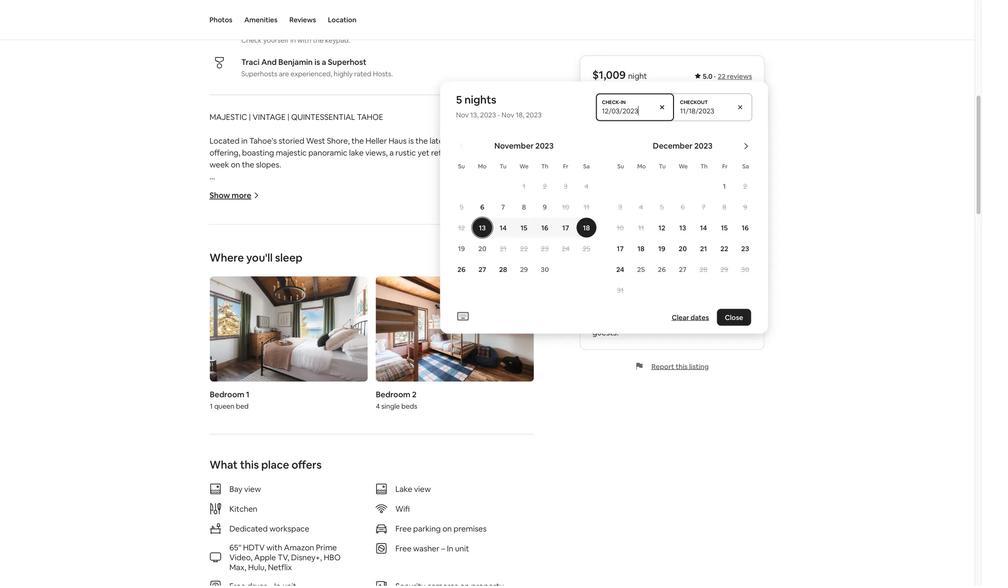 Task type: locate. For each thing, give the bounding box(es) containing it.
redwood
[[391, 362, 424, 372], [238, 493, 271, 503]]

dedicated workspace
[[229, 524, 309, 534]]

2 7 from the left
[[702, 203, 706, 212]]

28 button
[[493, 260, 514, 280], [693, 260, 714, 280]]

1 21 button from the left
[[493, 239, 514, 259]]

sometimes
[[430, 540, 471, 551]]

1 vertical spatial 3 button
[[610, 197, 631, 217]]

heller down snow
[[300, 493, 321, 503]]

as
[[482, 469, 490, 479], [381, 517, 389, 527]]

and right rose, on the left bottom
[[242, 398, 256, 408]]

panoramic up so
[[389, 386, 428, 396]]

0 horizontal spatial an
[[210, 338, 218, 348]]

2 12 from the left
[[659, 223, 665, 232]]

1 horizontal spatial 30
[[741, 265, 749, 274]]

2 inside 'bedroom 2 4 single beds'
[[412, 390, 416, 400]]

2 26 button from the left
[[652, 260, 672, 280]]

0 vertical spatial refined
[[431, 148, 457, 158]]

a right enjoy
[[518, 148, 522, 158]]

2 for november 2023
[[543, 182, 547, 191]]

nights inside 5 nights nov 13, 2023 - nov 18, 2023
[[465, 93, 496, 107]]

1 12 from the left
[[458, 223, 465, 232]]

and down rich
[[210, 326, 223, 336]]

- inside while tahoe prides itself with incredible culinary adventures, sometimes nothing beats a home cooked meal with the family. worry not, this kitchen is stocked and ready with everything you need including a fully stocked spice rack, and even basics like sugar, flour, pasta, rice, and popcorn - for family movie night of course!
[[299, 576, 302, 586]]

su
[[458, 162, 465, 170], [617, 162, 624, 170]]

washer
[[413, 544, 439, 554]]

1 inside - panoramic lake view ~ 3000 sq ft luxury lodge - 5 bedrooms, 1 king, 3 queens, 4 twins bunks, (sleeps up to 12) - 4 bathrooms
[[262, 207, 265, 217]]

family
[[316, 576, 338, 586]]

1 vertical spatial panoramic
[[389, 386, 428, 396]]

0 horizontal spatial 7 button
[[493, 197, 514, 217]]

2 21 button from the left
[[693, 239, 714, 259]]

6
[[480, 203, 484, 212], [681, 203, 685, 212]]

9 for second "9" button from the right
[[543, 203, 547, 212]]

all left seasons,
[[252, 362, 260, 372]]

0 horizontal spatial 26
[[458, 265, 466, 274]]

and for superhosts
[[261, 57, 277, 67]]

gorgeous
[[354, 362, 389, 372]]

sugar,
[[488, 564, 510, 574]]

prime
[[316, 543, 337, 553]]

night
[[628, 71, 647, 81], [364, 576, 383, 586]]

0 horizontal spatial 12 button
[[451, 218, 472, 238]]

from
[[452, 386, 469, 396]]

26 right before
[[658, 265, 666, 274]]

0 vertical spatial nights
[[465, 93, 496, 107]]

1 mo from the left
[[478, 162, 487, 170]]

14 for second 14 button from left
[[700, 223, 707, 232]]

1 horizontal spatial 27
[[679, 265, 687, 274]]

view inside - panoramic lake view ~ 3000 sq ft luxury lodge - 5 bedrooms, 1 king, 3 queens, 4 twins bunks, (sleeps up to 12) - 4 bathrooms
[[271, 183, 288, 193]]

1 vertical spatial 11
[[638, 223, 644, 232]]

granite down seasons,
[[254, 374, 280, 384]]

mo down setting
[[478, 162, 487, 170]]

0 horizontal spatial 22 button
[[514, 239, 534, 259]]

as up inside
[[482, 469, 490, 479]]

night down "spice"
[[364, 576, 383, 586]]

you'll
[[246, 251, 273, 265]]

0 horizontal spatial tu
[[500, 162, 507, 170]]

this inside while tahoe prides itself with incredible culinary adventures, sometimes nothing beats a home cooked meal with the family. worry not, this kitchen is stocked and ready with everything you need including a fully stocked spice rack, and even basics like sugar, flour, pasta, rice, and popcorn - for family movie night of course!
[[378, 552, 391, 563]]

1 vertical spatial granite
[[472, 517, 498, 527]]

an left epic
[[210, 338, 218, 348]]

5 up stayluxe
[[456, 93, 462, 107]]

premises
[[454, 524, 487, 534]]

redwood inside a home for all seasons, and retaining its gorgeous redwood post and beam architecture and soaring granite fireplace, this cozy but spacious mountain lodge is the perfect basecamp for all of your tahoe adventures. enjoy panoramic views from rubicon peak to mt rose, and sapphire blue waters that appear to be so close you could almost reach it. the heller haus is perched atop a vista that allows for a truly four season tahoe experience.
[[391, 362, 424, 372]]

0 horizontal spatial 3 button
[[555, 176, 576, 196]]

night inside while tahoe prides itself with incredible culinary adventures, sometimes nothing beats a home cooked meal with the family. worry not, this kitchen is stocked and ready with everything you need including a fully stocked spice rack, and even basics like sugar, flour, pasta, rice, and popcorn - for family movie night of course!
[[364, 576, 383, 586]]

unload
[[419, 469, 444, 479], [377, 481, 402, 491]]

17 down cleaning fee
[[617, 244, 624, 253]]

and right gear,
[[441, 481, 455, 491]]

is inside traci and benjamin is a superhost superhosts are experienced, highly rated hosts.
[[314, 57, 320, 67]]

1 15 from the left
[[521, 223, 528, 232]]

23 for 2nd the 23 button
[[741, 244, 749, 253]]

2 23 from the left
[[741, 244, 749, 253]]

1 22 button from the left
[[514, 239, 534, 259]]

hosts.
[[373, 69, 393, 78]]

0 horizontal spatial 30 button
[[534, 260, 555, 280]]

1 button
[[514, 176, 534, 196], [714, 176, 735, 196]]

1 29 from the left
[[520, 265, 528, 274]]

1 30 button from the left
[[534, 260, 555, 280]]

in inside located in tahoe's storied west shore, the heller haus is the latest stayluxe rubicon offering, boasting majestic panoramic lake views, a rustic yet refined setting to enjoy a week on the slopes.
[[241, 136, 248, 146]]

including
[[286, 564, 319, 574]]

the inside a home for all seasons, and retaining its gorgeous redwood post and beam architecture and soaring granite fireplace, this cozy but spacious mountain lodge is the perfect basecamp for all of your tahoe adventures. enjoy panoramic views from rubicon peak to mt rose, and sapphire blue waters that appear to be so close you could almost reach it. the heller haus is perched atop a vista that allows for a truly four season tahoe experience.
[[465, 374, 477, 384]]

redwood up mountain
[[391, 362, 424, 372]]

1 horizontal spatial or
[[511, 326, 518, 336]]

storage
[[226, 267, 254, 277]]

29
[[520, 265, 528, 274], [721, 265, 728, 274]]

not,
[[362, 552, 376, 563]]

21 for 1st 21 "button"
[[500, 244, 507, 253]]

2 button for november 2023
[[534, 176, 555, 196]]

bay view
[[229, 484, 261, 495]]

location button
[[328, 0, 357, 40]]

enter
[[507, 469, 527, 479]]

traci for superhosts
[[241, 57, 260, 67]]

2 29 from the left
[[721, 265, 728, 274]]

a inside traci and benjamin is a superhost superhosts are experienced, highly rated hosts.
[[322, 57, 326, 67]]

allows
[[368, 409, 391, 420]]

0 horizontal spatial 21 button
[[493, 239, 514, 259]]

4 button up the $1,009 x 5 nights "button" in the top of the page
[[576, 176, 597, 196]]

2 16 from the left
[[742, 223, 749, 232]]

0 horizontal spatial granite
[[254, 374, 280, 384]]

2 2 button from the left
[[735, 176, 756, 196]]

2 20 from the left
[[679, 244, 687, 253]]

report this listing
[[652, 362, 709, 371]]

1 14 from the left
[[500, 223, 507, 232]]

appear
[[352, 398, 378, 408]]

truly
[[411, 409, 427, 420]]

refined inside the thoughtfully renovated and restored in 2023, the heller haus returns to tahoe with the rich character of a classic alpine lodge, while delivering refined modern appointments and stunning design allowing you to unwind after an exhilarating day on the slopes, or a an epic day out on the lake.
[[409, 314, 435, 324]]

$1,009 left x
[[592, 209, 616, 220]]

haus inside the thoughtfully renovated and restored in 2023, the heller haus returns to tahoe with the rich character of a classic alpine lodge, while delivering refined modern appointments and stunning design allowing you to unwind after an exhilarating day on the slopes, or a an epic day out on the lake.
[[412, 302, 430, 313]]

this inside a home for all seasons, and retaining its gorgeous redwood post and beam architecture and soaring granite fireplace, this cozy but spacious mountain lodge is the perfect basecamp for all of your tahoe adventures. enjoy panoramic views from rubicon peak to mt rose, and sapphire blue waters that appear to be so close you could almost reach it. the heller haus is perched atop a vista that allows for a truly four season tahoe experience.
[[317, 374, 330, 384]]

1 horizontal spatial that
[[351, 409, 366, 420]]

11 button right x
[[631, 218, 652, 238]]

delivering
[[372, 314, 407, 324]]

king,
[[267, 207, 285, 217]]

1 horizontal spatial tu
[[659, 162, 666, 170]]

29 button
[[514, 260, 534, 280], [714, 260, 735, 280]]

the up unit
[[458, 517, 470, 527]]

up right curl
[[326, 517, 335, 527]]

pantry
[[272, 267, 296, 277]]

and left their
[[671, 308, 686, 318]]

free for free washer – in unit
[[395, 544, 412, 554]]

haus for is
[[389, 136, 407, 146]]

5 button
[[451, 197, 472, 217], [652, 197, 672, 217]]

1 tu from the left
[[500, 162, 507, 170]]

0 vertical spatial 10
[[562, 203, 569, 212]]

fee inside 'traci and benjamin covers the service fee for their guests.'
[[660, 318, 672, 328]]

an down delivering
[[389, 326, 398, 336]]

2 button for december 2023
[[735, 176, 756, 196]]

tu down enjoy
[[500, 162, 507, 170]]

0 horizontal spatial 20 button
[[472, 239, 493, 259]]

view for bay view
[[244, 484, 261, 495]]

almost
[[469, 398, 493, 408]]

1 5 button from the left
[[451, 197, 472, 217]]

1 horizontal spatial 21
[[700, 244, 707, 253]]

1 button up $5,046
[[714, 176, 735, 196]]

2 14 button from the left
[[693, 218, 714, 238]]

nov left 18,
[[502, 110, 514, 119]]

1 fr from the left
[[563, 162, 568, 170]]

1 we from the left
[[519, 162, 529, 170]]

2 button
[[534, 176, 555, 196], [735, 176, 756, 196]]

unload down redwoods,
[[377, 481, 402, 491]]

0 vertical spatial day
[[443, 326, 457, 336]]

1 9 button from the left
[[534, 197, 555, 217]]

1 horizontal spatial fr
[[722, 162, 728, 170]]

5 button down reserve "button" on the right top of the page
[[652, 197, 672, 217]]

1
[[523, 182, 526, 191], [723, 182, 726, 191], [262, 207, 265, 217], [246, 390, 249, 400], [210, 402, 212, 411]]

0 horizontal spatial 21
[[500, 244, 507, 253]]

0 horizontal spatial su
[[458, 162, 465, 170]]

2 | from the left
[[287, 112, 289, 122]]

25 button up 31 button
[[631, 260, 652, 280]]

1 21 from the left
[[500, 244, 507, 253]]

0 horizontal spatial 5 button
[[451, 197, 472, 217]]

clear dates
[[672, 313, 709, 322]]

2 mo from the left
[[637, 162, 646, 170]]

lake left views,
[[349, 148, 364, 158]]

the right covers at the bottom right of page
[[618, 318, 631, 328]]

1 horizontal spatial 23
[[741, 244, 749, 253]]

2 8 button from the left
[[714, 197, 735, 217]]

course!
[[394, 576, 421, 586]]

12 for 1st '12' button from right
[[659, 223, 665, 232]]

0 horizontal spatial 9 button
[[534, 197, 555, 217]]

0 horizontal spatial 24 button
[[555, 239, 576, 259]]

fee right service
[[660, 318, 672, 328]]

could
[[447, 398, 467, 408]]

2 21 from the left
[[700, 244, 707, 253]]

0 horizontal spatial 15
[[521, 223, 528, 232]]

1 horizontal spatial 4 button
[[631, 197, 652, 217]]

beam
[[460, 362, 480, 372]]

mo left reserve
[[637, 162, 646, 170]]

1 30 from the left
[[541, 265, 549, 274]]

home inside a home for all seasons, and retaining its gorgeous redwood post and beam architecture and soaring granite fireplace, this cozy but spacious mountain lodge is the perfect basecamp for all of your tahoe adventures. enjoy panoramic views from rubicon peak to mt rose, and sapphire blue waters that appear to be so close you could almost reach it. the heller haus is perched atop a vista that allows for a truly four season tahoe experience.
[[217, 362, 238, 372]]

redwood inside greeted with the warmth of alder and redwoods, you can unload your gear as you enter the mudroom. shake the snow off your boots, unload your gear, and head inside the old growth redwood halls of heller haus.
[[238, 493, 271, 503]]

are
[[279, 69, 289, 78]]

the left slopes,
[[470, 326, 482, 336]]

0 horizontal spatial 10 button
[[555, 197, 576, 217]]

0 horizontal spatial 14 button
[[493, 218, 514, 238]]

2 15 button from the left
[[714, 218, 735, 238]]

1 vertical spatial 25
[[637, 265, 645, 274]]

2 right so
[[412, 390, 416, 400]]

the left "keypad."
[[313, 36, 324, 45]]

0 horizontal spatial |
[[249, 112, 251, 122]]

a left vista
[[327, 409, 331, 420]]

$1,009 up 11/13/2023
[[592, 68, 626, 82]]

benjamin inside traci and benjamin is a superhost superhosts are experienced, highly rated hosts.
[[278, 57, 313, 67]]

tahoe inside while tahoe prides itself with incredible culinary adventures, sometimes nothing beats a home cooked meal with the family. worry not, this kitchen is stocked and ready with everything you need including a fully stocked spice rack, and even basics like sugar, flour, pasta, rice, and popcorn - for family movie night of course!
[[232, 540, 254, 551]]

a down "renovated"
[[271, 314, 276, 324]]

traci and benjamin is a superhost superhosts are experienced, highly rated hosts.
[[241, 57, 393, 78]]

rubicon inside located in tahoe's storied west shore, the heller haus is the latest stayluxe rubicon offering, boasting majestic panoramic lake views, a rustic yet refined setting to enjoy a week on the slopes.
[[487, 136, 516, 146]]

23 for first the 23 button from left
[[541, 244, 549, 253]]

17 for 17 button to the bottom
[[617, 244, 624, 253]]

your down the can on the bottom of the page
[[403, 481, 420, 491]]

1 $1,009 from the top
[[592, 68, 626, 82]]

refined inside located in tahoe's storied west shore, the heller haus is the latest stayluxe rubicon offering, boasting majestic panoramic lake views, a rustic yet refined setting to enjoy a week on the slopes.
[[431, 148, 457, 158]]

haus inside located in tahoe's storied west shore, the heller haus is the latest stayluxe rubicon offering, boasting majestic panoramic lake views, a rustic yet refined setting to enjoy a week on the slopes.
[[389, 136, 407, 146]]

you inside the thoughtfully renovated and restored in 2023, the heller haus returns to tahoe with the rich character of a classic alpine lodge, while delivering refined modern appointments and stunning design allowing you to unwind after an exhilarating day on the slopes, or a an epic day out on the lake.
[[316, 326, 330, 336]]

located
[[210, 136, 240, 146]]

stocked up movie
[[344, 564, 373, 574]]

where
[[210, 251, 244, 265]]

1 vertical spatial benjamin
[[688, 308, 721, 318]]

2 27 from the left
[[679, 265, 687, 274]]

1 bedroom from the left
[[210, 390, 244, 400]]

this down retaining
[[317, 374, 330, 384]]

0 vertical spatial 18
[[583, 223, 590, 232]]

2 15 from the left
[[721, 223, 728, 232]]

2 bedroom from the left
[[376, 390, 410, 400]]

2023 right 13, on the left of page
[[480, 110, 496, 119]]

is up experienced,
[[314, 57, 320, 67]]

queen
[[214, 402, 234, 411]]

1 16 button from the left
[[534, 218, 555, 238]]

bedroom up queen
[[210, 390, 244, 400]]

panoramic inside a home for all seasons, and retaining its gorgeous redwood post and beam architecture and soaring granite fireplace, this cozy but spacious mountain lodge is the perfect basecamp for all of your tahoe adventures. enjoy panoramic views from rubicon peak to mt rose, and sapphire blue waters that appear to be so close you could almost reach it. the heller haus is perched atop a vista that allows for a truly four season tahoe experience.
[[389, 386, 428, 396]]

unload up gear,
[[419, 469, 444, 479]]

1 vertical spatial 18 button
[[631, 239, 652, 259]]

0 horizontal spatial 24
[[562, 244, 570, 253]]

1 7 from the left
[[501, 203, 505, 212]]

amenities button
[[244, 0, 278, 40]]

1 horizontal spatial nights
[[630, 209, 652, 220]]

10 button
[[555, 197, 576, 217], [610, 218, 631, 238]]

season
[[446, 409, 471, 420]]

0 vertical spatial benjamin
[[278, 57, 313, 67]]

place
[[261, 458, 289, 472]]

15 for 1st 15 button from the right
[[721, 223, 728, 232]]

13 button
[[472, 218, 493, 238], [672, 218, 693, 238]]

up inside - panoramic lake view ~ 3000 sq ft luxury lodge - 5 bedrooms, 1 king, 3 queens, 4 twins bunks, (sleeps up to 12) - 4 bathrooms
[[405, 207, 414, 217]]

24
[[562, 244, 570, 253], [616, 265, 624, 274]]

of up 'sapphire'
[[271, 386, 279, 396]]

3
[[564, 182, 568, 191], [618, 203, 622, 212], [287, 207, 291, 217], [484, 252, 488, 261]]

returns
[[432, 302, 458, 313]]

11 for the rightmost 11 button
[[638, 223, 644, 232]]

1 horizontal spatial 26
[[658, 265, 666, 274]]

2 28 button from the left
[[693, 260, 714, 280]]

amazon
[[284, 543, 314, 553]]

self
[[241, 23, 256, 33]]

traci inside traci and benjamin is a superhost superhosts are experienced, highly rated hosts.
[[241, 57, 260, 67]]

1 28 from the left
[[499, 265, 507, 274]]

free up adventures,
[[395, 524, 412, 534]]

0 horizontal spatial 8
[[522, 203, 526, 212]]

2 1 button from the left
[[714, 176, 735, 196]]

and down a
[[210, 374, 223, 384]]

panoramic inside located in tahoe's storied west shore, the heller haus is the latest stayluxe rubicon offering, boasting majestic panoramic lake views, a rustic yet refined setting to enjoy a week on the slopes.
[[308, 148, 347, 158]]

rack,
[[396, 564, 413, 574]]

1 vertical spatial fee
[[660, 318, 672, 328]]

2 vertical spatial haus
[[248, 409, 266, 420]]

1 16 from the left
[[541, 223, 548, 232]]

offers
[[292, 458, 322, 472]]

indulge in the serene beauty of lake tahoe from the comfort of our modern rustic bedroom, thoughtfully designed to provide a refined mountain escape and elevate your stay. image
[[210, 277, 368, 382], [210, 277, 368, 382]]

1 horizontal spatial 19 button
[[652, 239, 672, 259]]

double the fun, double the beds, and double the memories made in this cozy kids' room! image
[[376, 277, 534, 382], [376, 277, 534, 382]]

1 horizontal spatial su
[[617, 162, 624, 170]]

the up including
[[299, 552, 311, 563]]

an
[[389, 326, 398, 336], [210, 338, 218, 348]]

haus inside a home for all seasons, and retaining its gorgeous redwood post and beam architecture and soaring granite fireplace, this cozy but spacious mountain lodge is the perfect basecamp for all of your tahoe adventures. enjoy panoramic views from rubicon peak to mt rose, and sapphire blue waters that appear to be so close you could almost reach it. the heller haus is perched atop a vista that allows for a truly four season tahoe experience.
[[248, 409, 266, 420]]

1 horizontal spatial lake
[[349, 148, 364, 158]]

0 vertical spatial haus
[[389, 136, 407, 146]]

0 horizontal spatial 16
[[541, 223, 548, 232]]

is up from
[[458, 374, 463, 384]]

up right (sleeps
[[405, 207, 414, 217]]

stocked up even
[[429, 552, 459, 563]]

report
[[652, 362, 674, 371]]

this up "spice"
[[378, 552, 391, 563]]

25 button up total
[[576, 239, 597, 259]]

can
[[404, 469, 418, 479]]

2 13 from the left
[[679, 223, 686, 232]]

fee
[[626, 227, 638, 237], [660, 318, 672, 328]]

2 horizontal spatial view
[[414, 484, 431, 495]]

0 horizontal spatial 15 button
[[514, 218, 534, 238]]

view right the bay
[[244, 484, 261, 495]]

and inside 'traci and benjamin covers the service fee for their guests.'
[[671, 308, 686, 318]]

5 inside 5 nights nov 13, 2023 - nov 18, 2023
[[456, 93, 462, 107]]

1 horizontal spatial th
[[701, 162, 708, 170]]

nov left 13, on the left of page
[[456, 110, 469, 119]]

0 vertical spatial lake
[[349, 148, 364, 158]]

0 horizontal spatial th
[[541, 162, 549, 170]]

panoramic down the shore, at the top left
[[308, 148, 347, 158]]

hbo
[[324, 553, 341, 563]]

14 for 2nd 14 button from right
[[500, 223, 507, 232]]

thoughtfully renovated and restored in 2023, the heller haus returns to tahoe with the rich character of a classic alpine lodge, while delivering refined modern appointments and stunning design allowing you to unwind after an exhilarating day on the slopes, or a an epic day out on the lake.
[[210, 302, 526, 348]]

disney+,
[[291, 553, 322, 563]]

rubicon inside a home for all seasons, and retaining its gorgeous redwood post and beam architecture and soaring granite fireplace, this cozy but spacious mountain lodge is the perfect basecamp for all of your tahoe adventures. enjoy panoramic views from rubicon peak to mt rose, and sapphire blue waters that appear to be so close you could almost reach it. the heller haus is perched atop a vista that allows for a truly four season tahoe experience.
[[471, 386, 501, 396]]

benjamin inside 'traci and benjamin covers the service fee for their guests.'
[[688, 308, 721, 318]]

thoughtfully
[[210, 302, 256, 313]]

2 9 from the left
[[743, 203, 747, 212]]

to inside - panoramic lake view ~ 3000 sq ft luxury lodge - 5 bedrooms, 1 king, 3 queens, 4 twins bunks, (sleeps up to 12) - 4 bathrooms
[[416, 207, 424, 217]]

65"
[[229, 543, 241, 553]]

night up mm/dd/yyyy text box
[[628, 71, 647, 81]]

bedroom for bedroom 1
[[210, 390, 244, 400]]

cleaning fee
[[592, 227, 638, 237]]

1 27 from the left
[[479, 265, 486, 274]]

bedroom inside 'bedroom 2 4 single beds'
[[376, 390, 410, 400]]

of down "spice"
[[385, 576, 392, 586]]

tahoe
[[470, 302, 492, 313], [299, 386, 321, 396], [473, 409, 495, 420], [232, 540, 254, 551]]

your down the fireplace,
[[281, 386, 297, 396]]

with inside the thoughtfully renovated and restored in 2023, the heller haus returns to tahoe with the rich character of a classic alpine lodge, while delivering refined modern appointments and stunning design allowing you to unwind after an exhilarating day on the slopes, or a an epic day out on the lake.
[[494, 302, 510, 313]]

on down offering,
[[231, 159, 240, 170]]

1 2 button from the left
[[534, 176, 555, 196]]

1 horizontal spatial haus
[[389, 136, 407, 146]]

2 14 from the left
[[700, 223, 707, 232]]

2 6 from the left
[[681, 203, 685, 212]]

1 vertical spatial 10 button
[[610, 218, 631, 238]]

reserve
[[657, 164, 687, 174]]

2 tu from the left
[[659, 162, 666, 170]]

to left the 12)
[[416, 207, 424, 217]]

2 sa from the left
[[742, 162, 749, 170]]

1 horizontal spatial 10
[[617, 223, 624, 232]]

with inside greeted with the warmth of alder and redwoods, you can unload your gear as you enter the mudroom. shake the snow off your boots, unload your gear, and head inside the old growth redwood halls of heller haus.
[[242, 469, 258, 479]]

free washer – in unit
[[395, 544, 469, 554]]

2 5 button from the left
[[652, 197, 672, 217]]

the up "shake"
[[260, 469, 272, 479]]

1 horizontal spatial 13
[[679, 223, 686, 232]]

1 horizontal spatial 14 button
[[693, 218, 714, 238]]

0 horizontal spatial 28
[[499, 265, 507, 274]]

11 left x
[[584, 203, 589, 212]]

character
[[225, 314, 260, 324]]

0 horizontal spatial sa
[[583, 162, 590, 170]]

1 horizontal spatial 11
[[638, 223, 644, 232]]

1 vertical spatial lake
[[254, 183, 269, 193]]

0 vertical spatial 25
[[583, 244, 590, 253]]

0 horizontal spatial 14
[[500, 223, 507, 232]]

1 free from the top
[[395, 524, 412, 534]]

0 horizontal spatial 20
[[478, 244, 487, 253]]

to left enjoy
[[487, 148, 495, 158]]

1 horizontal spatial 27 button
[[672, 260, 693, 280]]

heller inside the thoughtfully renovated and restored in 2023, the heller haus returns to tahoe with the rich character of a classic alpine lodge, while delivering refined modern appointments and stunning design allowing you to unwind after an exhilarating day on the slopes, or a an epic day out on the lake.
[[389, 302, 410, 313]]

0 horizontal spatial 29 button
[[514, 260, 534, 280]]

2 20 button from the left
[[672, 239, 693, 259]]

24 button
[[555, 239, 576, 259], [610, 260, 631, 280]]

29 for first 29 button from left
[[520, 265, 528, 274]]

heller down rose, on the left bottom
[[225, 409, 247, 420]]

4 button right x
[[631, 197, 652, 217]]

reserve button
[[592, 157, 752, 181]]

tahoe up "appointments"
[[470, 302, 492, 313]]

1 vertical spatial home
[[210, 552, 231, 563]]

1 horizontal spatial nov
[[502, 110, 514, 119]]

a left fully
[[321, 564, 325, 574]]

0 horizontal spatial 13 button
[[472, 218, 493, 238]]

in inside the thoughtfully renovated and restored in 2023, the heller haus returns to tahoe with the rich character of a classic alpine lodge, while delivering refined modern appointments and stunning design allowing you to unwind after an exhilarating day on the slopes, or a an epic day out on the lake.
[[345, 302, 352, 313]]

0 vertical spatial all
[[252, 362, 260, 372]]

2 8 from the left
[[722, 203, 727, 212]]

-
[[498, 110, 500, 119], [210, 183, 213, 193], [210, 207, 213, 217], [210, 219, 213, 229], [210, 243, 213, 253], [210, 255, 213, 265], [210, 267, 213, 277], [299, 576, 302, 586]]

1 horizontal spatial night
[[628, 71, 647, 81]]

0 horizontal spatial 26 button
[[451, 260, 472, 280]]

0 horizontal spatial 6 button
[[472, 197, 493, 217]]

1 horizontal spatial 23 button
[[735, 239, 756, 259]]

tahoe
[[357, 112, 383, 122]]

15 for 2nd 15 button from right
[[521, 223, 528, 232]]

and for fee
[[671, 308, 686, 318]]

1 horizontal spatial 20
[[679, 244, 687, 253]]

1 20 from the left
[[478, 244, 487, 253]]

17 button left the cleaning
[[555, 218, 576, 238]]

of right halls
[[291, 493, 298, 503]]

0 vertical spatial an
[[389, 326, 398, 336]]

1 horizontal spatial 19
[[658, 244, 666, 253]]

26 button
[[451, 260, 472, 280], [652, 260, 672, 280]]

17 for 17 button to the left
[[562, 223, 569, 232]]

1 vertical spatial refined
[[409, 314, 435, 324]]

you down the alpine
[[316, 326, 330, 336]]

2 free from the top
[[395, 544, 412, 554]]

1 horizontal spatial 17 button
[[610, 239, 631, 259]]

18 for left 18 button
[[583, 223, 590, 232]]

2 30 from the left
[[741, 265, 749, 274]]

on
[[231, 159, 240, 170], [458, 326, 468, 336], [267, 338, 276, 348], [239, 517, 248, 527], [439, 517, 448, 527], [443, 524, 452, 534]]

20 for 2nd 20 button from right
[[478, 244, 487, 253]]

refined up exhilarating
[[409, 314, 435, 324]]

0 vertical spatial panoramic
[[308, 148, 347, 158]]

bedrooms,
[[220, 207, 260, 217]]

2 22 button from the left
[[714, 239, 735, 259]]

17 button down cleaning fee
[[610, 239, 631, 259]]

19
[[458, 244, 465, 253], [658, 244, 666, 253]]

traci for fee
[[651, 308, 669, 318]]

1 13 from the left
[[479, 223, 486, 232]]

alpine
[[303, 314, 325, 324]]

2 for december 2023
[[743, 182, 747, 191]]

1 26 from the left
[[458, 265, 466, 274]]

four
[[429, 409, 444, 420]]

1 horizontal spatial 16
[[742, 223, 749, 232]]

1 vertical spatial 11 button
[[631, 218, 652, 238]]

a right slopes,
[[520, 326, 524, 336]]

traci inside 'traci and benjamin covers the service fee for their guests.'
[[651, 308, 669, 318]]

view up luxury
[[271, 183, 288, 193]]

0 horizontal spatial nov
[[456, 110, 469, 119]]

up
[[405, 207, 414, 217], [326, 517, 335, 527]]

1 23 from the left
[[541, 244, 549, 253]]

0 vertical spatial redwood
[[391, 362, 424, 372]]

redwood up kitchen
[[238, 493, 271, 503]]

2 9 button from the left
[[735, 197, 756, 217]]

1 9 from the left
[[543, 203, 547, 212]]

0 horizontal spatial nights
[[465, 93, 496, 107]]

you down apple at the bottom left
[[251, 564, 264, 574]]

3 inside where you'll sleep region
[[484, 252, 488, 261]]

soaring
[[225, 374, 252, 384]]

9 for second "9" button from left
[[743, 203, 747, 212]]

1 1 button from the left
[[514, 176, 534, 196]]

rubicon up almost
[[471, 386, 501, 396]]

2 13 button from the left
[[672, 218, 693, 238]]

on down modern
[[458, 326, 468, 336]]

21 for second 21 "button" from left
[[700, 244, 707, 253]]

the left lake.
[[278, 338, 290, 348]]

1 horizontal spatial 12
[[659, 223, 665, 232]]

$1,009 night
[[592, 68, 647, 82]]

18 for right 18 button
[[638, 244, 645, 253]]

or right slopes,
[[511, 326, 518, 336]]

1 horizontal spatial traci
[[651, 308, 669, 318]]

or
[[511, 326, 518, 336], [301, 517, 309, 527]]

1 vertical spatial 18
[[638, 244, 645, 253]]

21
[[500, 244, 507, 253], [700, 244, 707, 253]]

1 13 button from the left
[[472, 218, 493, 238]]

1 vertical spatial 4 button
[[631, 197, 652, 217]]

you down views
[[432, 398, 445, 408]]

0 horizontal spatial 25
[[583, 244, 590, 253]]

bedroom inside 'bedroom 1 1 queen bed'
[[210, 390, 244, 400]]

and inside traci and benjamin is a superhost superhosts are experienced, highly rated hosts.
[[261, 57, 277, 67]]

29 for 2nd 29 button
[[721, 265, 728, 274]]

granite inside a home for all seasons, and retaining its gorgeous redwood post and beam architecture and soaring granite fireplace, this cozy but spacious mountain lodge is the perfect basecamp for all of your tahoe adventures. enjoy panoramic views from rubicon peak to mt rose, and sapphire blue waters that appear to be so close you could almost reach it. the heller haus is perched atop a vista that allows for a truly four season tahoe experience.
[[254, 374, 280, 384]]

1 8 button from the left
[[514, 197, 534, 217]]

25 button
[[576, 239, 597, 259], [631, 260, 652, 280]]

1 horizontal spatial 8
[[722, 203, 727, 212]]

meal
[[262, 552, 279, 563]]



Task type: describe. For each thing, give the bounding box(es) containing it.
it.
[[517, 398, 524, 408]]

home inside while tahoe prides itself with incredible culinary adventures, sometimes nothing beats a home cooked meal with the family. worry not, this kitchen is stocked and ready with everything you need including a fully stocked spice rack, and even basics like sugar, flour, pasta, rice, and popcorn - for family movie night of course!
[[210, 552, 231, 563]]

you inside while tahoe prides itself with incredible culinary adventures, sometimes nothing beats a home cooked meal with the family. worry not, this kitchen is stocked and ready with everything you need including a fully stocked spice rack, and even basics like sugar, flour, pasta, rice, and popcorn - for family movie night of course!
[[251, 564, 264, 574]]

$1,009 x 5 nights
[[592, 209, 652, 220]]

1 vertical spatial as
[[381, 517, 389, 527]]

for inside 'traci and benjamin covers the service fee for their guests.'
[[674, 318, 685, 328]]

kitchen
[[393, 552, 420, 563]]

2 29 button from the left
[[714, 260, 735, 280]]

2 fr from the left
[[722, 162, 728, 170]]

you up inside
[[492, 469, 505, 479]]

16 for 1st the 16 button from the left
[[541, 223, 548, 232]]

1 horizontal spatial granite
[[472, 517, 498, 527]]

majestic
[[210, 112, 247, 122]]

with inside the self check-in check yourself in with the keypad.
[[297, 36, 311, 45]]

for inside while tahoe prides itself with incredible culinary adventures, sometimes nothing beats a home cooked meal with the family. worry not, this kitchen is stocked and ready with everything you need including a fully stocked spice rack, and even basics like sugar, flour, pasta, rice, and popcorn - for family movie night of course!
[[304, 576, 315, 586]]

parking
[[413, 524, 441, 534]]

bed
[[236, 402, 248, 411]]

your up haus.
[[334, 481, 350, 491]]

with inside 65" hdtv with amazon prime video, apple tv, disney+, hbo max, hulu, netflix
[[266, 543, 282, 553]]

clear
[[672, 313, 689, 322]]

experience.
[[210, 421, 252, 432]]

benjamin for experienced,
[[278, 57, 313, 67]]

a home for all seasons, and retaining its gorgeous redwood post and beam architecture and soaring granite fireplace, this cozy but spacious mountain lodge is the perfect basecamp for all of your tahoe adventures. enjoy panoramic views from rubicon peak to mt rose, and sapphire blue waters that appear to be so close you could almost reach it. the heller haus is perched atop a vista that allows for a truly four season tahoe experience.
[[210, 362, 532, 432]]

and up basics
[[460, 552, 474, 563]]

·
[[714, 72, 716, 81]]

december 2023
[[653, 141, 713, 151]]

heller inside a home for all seasons, and retaining its gorgeous redwood post and beam architecture and soaring granite fireplace, this cozy but spacious mountain lodge is the perfect basecamp for all of your tahoe adventures. enjoy panoramic views from rubicon peak to mt rose, and sapphire blue waters that appear to be so close you could almost reach it. the heller haus is perched atop a vista that allows for a truly four season tahoe experience.
[[225, 409, 247, 420]]

is down 'sapphire'
[[268, 409, 274, 420]]

leather
[[273, 517, 299, 527]]

2023 right 18,
[[526, 110, 542, 119]]

2 nov from the left
[[502, 110, 514, 119]]

1 6 button from the left
[[472, 197, 493, 217]]

$1,009 for $1,009 x 5 nights
[[592, 209, 616, 220]]

on inside located in tahoe's storied west shore, the heller haus is the latest stayluxe rubicon offering, boasting majestic panoramic lake views, a rustic yet refined setting to enjoy a week on the slopes.
[[231, 159, 240, 170]]

1 th from the left
[[541, 162, 549, 170]]

what
[[210, 458, 238, 472]]

22 reviews button
[[718, 72, 752, 81]]

1 15 button from the left
[[514, 218, 534, 238]]

location
[[328, 15, 357, 24]]

2 16 button from the left
[[735, 218, 756, 238]]

1 14 button from the left
[[493, 218, 514, 238]]

epic
[[220, 338, 236, 348]]

3 inside - panoramic lake view ~ 3000 sq ft luxury lodge - 5 bedrooms, 1 king, 3 queens, 4 twins bunks, (sleeps up to 12) - 4 bathrooms
[[287, 207, 291, 217]]

in up yourself
[[283, 23, 289, 33]]

0 vertical spatial 3 button
[[555, 176, 576, 196]]

listing
[[689, 362, 709, 371]]

and up the fireplace,
[[294, 362, 308, 372]]

1 vertical spatial 17 button
[[610, 239, 631, 259]]

located in tahoe's storied west shore, the heller haus is the latest stayluxe rubicon offering, boasting majestic panoramic lake views, a rustic yet refined setting to enjoy a week on the slopes.
[[210, 136, 524, 170]]

where you'll sleep
[[210, 251, 303, 265]]

shore,
[[327, 136, 350, 146]]

basics
[[450, 564, 473, 574]]

to inside located in tahoe's storied west shore, the heller haus is the latest stayluxe rubicon offering, boasting majestic panoramic lake views, a rustic yet refined setting to enjoy a week on the slopes.
[[487, 148, 495, 158]]

architecture
[[482, 362, 527, 372]]

2 19 button from the left
[[652, 239, 672, 259]]

halls
[[273, 493, 289, 503]]

2023,
[[353, 302, 373, 313]]

on right roars at left
[[439, 517, 448, 527]]

in right yourself
[[290, 36, 296, 45]]

post
[[426, 362, 442, 372]]

mountain
[[399, 374, 433, 384]]

0 horizontal spatial all
[[252, 362, 260, 372]]

1 | from the left
[[249, 112, 251, 122]]

0 horizontal spatial day
[[237, 338, 251, 348]]

covers
[[592, 318, 617, 328]]

1 horizontal spatial day
[[443, 326, 457, 336]]

is inside while tahoe prides itself with incredible culinary adventures, sometimes nothing beats a home cooked meal with the family. worry not, this kitchen is stocked and ready with everything you need including a fully stocked spice rack, and even basics like sugar, flour, pasta, rice, and popcorn - for family movie night of course!
[[422, 552, 427, 563]]

the up delivering
[[375, 302, 387, 313]]

5.0
[[703, 72, 713, 81]]

the inside 'traci and benjamin covers the service fee for their guests.'
[[618, 318, 631, 328]]

rustic
[[396, 148, 416, 158]]

and right the "alder"
[[333, 469, 347, 479]]

where you'll sleep region
[[206, 249, 538, 415]]

beds
[[401, 402, 417, 411]]

as inside greeted with the warmth of alder and redwoods, you can unload your gear as you enter the mudroom. shake the snow off your boots, unload your gear, and head inside the old growth redwood halls of heller haus.
[[482, 469, 490, 479]]

and right 'rack,'
[[415, 564, 429, 574]]

a
[[210, 362, 215, 372]]

its
[[344, 362, 352, 372]]

1 vertical spatial stocked
[[344, 564, 373, 574]]

yourself
[[263, 36, 289, 45]]

you inside a home for all seasons, and retaining its gorgeous redwood post and beam architecture and soaring granite fireplace, this cozy but spacious mountain lodge is the perfect basecamp for all of your tahoe adventures. enjoy panoramic views from rubicon peak to mt rose, and sapphire blue waters that appear to be so close you could almost reach it. the heller haus is perched atop a vista that allows for a truly four season tahoe experience.
[[432, 398, 445, 408]]

13 for second 13 button from left
[[679, 223, 686, 232]]

free parking on premises
[[395, 524, 487, 534]]

5 inside - panoramic lake view ~ 3000 sq ft luxury lodge - 5 bedrooms, 1 king, 3 queens, 4 twins bunks, (sleeps up to 12) - 4 bathrooms
[[214, 207, 219, 217]]

night inside $1,009 night
[[628, 71, 647, 81]]

1 vertical spatial an
[[210, 338, 218, 348]]

of inside while tahoe prides itself with incredible culinary adventures, sometimes nothing beats a home cooked meal with the family. worry not, this kitchen is stocked and ready with everything you need including a fully stocked spice rack, and even basics like sugar, flour, pasta, rice, and popcorn - for family movie night of course!
[[385, 576, 392, 586]]

lake inside - panoramic lake view ~ 3000 sq ft luxury lodge - 5 bedrooms, 1 king, 3 queens, 4 twins bunks, (sleeps up to 12) - 4 bathrooms
[[254, 183, 269, 193]]

a left book
[[354, 517, 359, 527]]

1 su from the left
[[458, 162, 465, 170]]

report this listing button
[[636, 362, 709, 371]]

design
[[258, 326, 283, 336]]

to up modern
[[460, 302, 468, 313]]

2 30 button from the left
[[735, 260, 756, 280]]

service
[[632, 318, 658, 328]]

refined for delivering
[[409, 314, 435, 324]]

1 horizontal spatial unload
[[419, 469, 444, 479]]

of up snow
[[304, 469, 312, 479]]

2 6 button from the left
[[672, 197, 693, 217]]

the down "wifi"
[[391, 517, 403, 527]]

old
[[514, 481, 525, 491]]

1 horizontal spatial 11 button
[[631, 218, 652, 238]]

2 su from the left
[[617, 162, 624, 170]]

1 8 from the left
[[522, 203, 526, 212]]

while
[[351, 314, 370, 324]]

haus for returns
[[412, 302, 430, 313]]

lake inside located in tahoe's storied west shore, the heller haus is the latest stayluxe rubicon offering, boasting majestic panoramic lake views, a rustic yet refined setting to enjoy a week on the slopes.
[[349, 148, 364, 158]]

~
[[210, 195, 214, 205]]

1 vertical spatial all
[[262, 386, 270, 396]]

the right the shore, at the top left
[[352, 136, 364, 146]]

a right the beats
[[525, 540, 529, 551]]

1 29 button from the left
[[514, 260, 534, 280]]

views,
[[365, 148, 388, 158]]

offering,
[[210, 148, 240, 158]]

growth
[[210, 493, 236, 503]]

2 7 button from the left
[[693, 197, 714, 217]]

heller inside greeted with the warmth of alder and redwoods, you can unload your gear as you enter the mudroom. shake the snow off your boots, unload your gear, and head inside the old growth redwood halls of heller haus.
[[300, 493, 321, 503]]

11 for topmost 11 button
[[584, 203, 589, 212]]

in
[[447, 544, 453, 554]]

restored
[[312, 302, 344, 313]]

tahoe up blue at the left
[[299, 386, 321, 396]]

1 horizontal spatial 24
[[616, 265, 624, 274]]

2 26 from the left
[[658, 265, 666, 274]]

rich
[[210, 314, 223, 324]]

0 horizontal spatial 18 button
[[576, 218, 597, 238]]

the left 'old'
[[500, 481, 512, 491]]

is inside located in tahoe's storied west shore, the heller haus is the latest stayluxe rubicon offering, boasting majestic panoramic lake views, a rustic yet refined setting to enjoy a week on the slopes.
[[408, 136, 414, 146]]

the inside the self check-in check yourself in with the keypad.
[[313, 36, 324, 45]]

for down soaring on the left of page
[[250, 386, 260, 396]]

1 12 button from the left
[[451, 218, 472, 238]]

5 right the 12)
[[460, 203, 463, 212]]

0 vertical spatial 4 button
[[576, 176, 597, 196]]

1 27 button from the left
[[472, 260, 493, 280]]

1 20 button from the left
[[472, 239, 493, 259]]

5 down reserve "button" on the right top of the page
[[660, 203, 664, 212]]

for down be
[[392, 409, 403, 420]]

and up the 'lodge'
[[444, 362, 458, 372]]

1 horizontal spatial 18 button
[[631, 239, 652, 259]]

of inside the thoughtfully renovated and restored in 2023, the heller haus returns to tahoe with the rich character of a classic alpine lodge, while delivering refined modern appointments and stunning design allowing you to unwind after an exhilarating day on the slopes, or a an epic day out on the lake.
[[262, 314, 270, 324]]

tahoe inside the thoughtfully renovated and restored in 2023, the heller haus returns to tahoe with the rich character of a classic alpine lodge, while delivering refined modern appointments and stunning design allowing you to unwind after an exhilarating day on the slopes, or a an epic day out on the lake.
[[470, 302, 492, 313]]

exhilarating
[[399, 326, 442, 336]]

1 vertical spatial 25 button
[[631, 260, 652, 280]]

vintage
[[253, 112, 286, 122]]

close
[[725, 313, 743, 322]]

apple
[[254, 553, 276, 563]]

1 vertical spatial nights
[[630, 209, 652, 220]]

- inside 5 nights nov 13, 2023 - nov 18, 2023
[[498, 110, 500, 119]]

while
[[210, 540, 230, 551]]

and down hulu,
[[251, 576, 264, 586]]

3000
[[216, 195, 235, 205]]

1 6 from the left
[[480, 203, 484, 212]]

0 horizontal spatial or
[[301, 517, 309, 527]]

culinary
[[355, 540, 384, 551]]

2 we from the left
[[679, 162, 688, 170]]

to left be
[[380, 398, 388, 408]]

to up it.
[[522, 386, 530, 396]]

this up mudroom.
[[240, 458, 259, 472]]

2 th from the left
[[701, 162, 708, 170]]

12 for 1st '12' button
[[458, 223, 465, 232]]

bedroom for bedroom 2
[[376, 390, 410, 400]]

sapphire
[[258, 398, 289, 408]]

2 12 button from the left
[[652, 218, 672, 238]]

the up "appointments"
[[511, 302, 524, 313]]

the up yet
[[416, 136, 428, 146]]

2023 right december
[[694, 141, 713, 151]]

the down boasting
[[242, 159, 254, 170]]

or inside the thoughtfully renovated and restored in 2023, the heller haus returns to tahoe with the rich character of a classic alpine lodge, while delivering refined modern appointments and stunning design allowing you to unwind after an exhilarating day on the slopes, or a an epic day out on the lake.
[[511, 326, 518, 336]]

and up "mesh"
[[269, 243, 283, 253]]

shake
[[263, 481, 285, 491]]

1 button for december 2023
[[714, 176, 735, 196]]

rice,
[[233, 576, 249, 586]]

1 sa from the left
[[583, 162, 590, 170]]

27 for 1st 27 button
[[479, 265, 486, 274]]

the down warmth
[[287, 481, 299, 491]]

1 19 button from the left
[[451, 239, 472, 259]]

5 right x
[[624, 209, 628, 220]]

1 28 button from the left
[[493, 260, 514, 280]]

your up head
[[446, 469, 462, 479]]

0 horizontal spatial 17 button
[[555, 218, 576, 238]]

off
[[322, 481, 332, 491]]

Add date text field
[[680, 106, 728, 115]]

20 for first 20 button from the right
[[679, 244, 687, 253]]

$1,009 for $1,009 night
[[592, 68, 626, 82]]

2 27 button from the left
[[672, 260, 693, 280]]

1 horizontal spatial 24 button
[[610, 260, 631, 280]]

movie
[[340, 576, 362, 586]]

luxury
[[255, 195, 279, 205]]

1 26 button from the left
[[451, 260, 472, 280]]

like
[[474, 564, 487, 574]]

this left "listing"
[[676, 362, 688, 371]]

0 horizontal spatial unload
[[377, 481, 402, 491]]

mesh
[[262, 255, 282, 265]]

27 for second 27 button
[[679, 265, 687, 274]]

benjamin for their
[[688, 308, 721, 318]]

for up soaring on the left of page
[[240, 362, 250, 372]]

spacious
[[365, 374, 397, 384]]

0 vertical spatial fee
[[626, 227, 638, 237]]

1 vertical spatial up
[[326, 517, 335, 527]]

0 vertical spatial that
[[335, 398, 350, 408]]

on down kitchen
[[239, 517, 248, 527]]

in up sometimes
[[450, 517, 456, 527]]

0 vertical spatial 11 button
[[576, 197, 597, 217]]

hulu,
[[248, 563, 266, 573]]

guests.
[[592, 328, 619, 338]]

1 7 button from the left
[[493, 197, 514, 217]]

your inside a home for all seasons, and retaining its gorgeous redwood post and beam architecture and soaring granite fireplace, this cozy but spacious mountain lodge is the perfect basecamp for all of your tahoe adventures. enjoy panoramic views from rubicon peak to mt rose, and sapphire blue waters that appear to be so close you could almost reach it. the heller haus is perched atop a vista that allows for a truly four season tahoe experience.
[[281, 386, 297, 396]]

hearth.
[[500, 517, 526, 527]]

2 23 button from the left
[[735, 239, 756, 259]]

the inside while tahoe prides itself with incredible culinary adventures, sometimes nothing beats a home cooked meal with the family. worry not, this kitchen is stocked and ready with everything you need including a fully stocked spice rack, and even basics like sugar, flour, pasta, rice, and popcorn - for family movie night of course!
[[299, 552, 311, 563]]

curl
[[310, 517, 324, 527]]

the up growth
[[210, 481, 222, 491]]

boots,
[[352, 481, 375, 491]]

starlink
[[231, 255, 261, 265]]

4 inside 'bedroom 2 4 single beds'
[[376, 402, 380, 411]]

65" hdtv with amazon prime video, apple tv, disney+, hbo max, hulu, netflix
[[229, 543, 341, 573]]

16 for 1st the 16 button from the right
[[742, 223, 749, 232]]

1 23 button from the left
[[534, 239, 555, 259]]

1 nov from the left
[[456, 110, 469, 119]]

greeted
[[210, 469, 240, 479]]

traci and benjamin covers the service fee for their guests.
[[592, 308, 721, 338]]

0 vertical spatial 24
[[562, 244, 570, 253]]

heller inside located in tahoe's storied west shore, the heller haus is the latest stayluxe rubicon offering, boasting majestic panoramic lake views, a rustic yet refined setting to enjoy a week on the slopes.
[[366, 136, 387, 146]]

on up sometimes
[[443, 524, 452, 534]]

stunning
[[225, 326, 257, 336]]

2 28 from the left
[[700, 265, 708, 274]]

1 horizontal spatial 25
[[637, 265, 645, 274]]

single
[[381, 402, 400, 411]]

yet
[[418, 148, 429, 158]]

1 button for november 2023
[[514, 176, 534, 196]]

0 horizontal spatial 25 button
[[576, 239, 597, 259]]

31
[[617, 286, 624, 295]]

redwoods,
[[349, 469, 388, 479]]

to down lodge, at the left bottom
[[331, 326, 339, 336]]

2 19 from the left
[[658, 244, 666, 253]]

you left the can on the bottom of the page
[[389, 469, 403, 479]]

a down so
[[405, 409, 409, 420]]

MM/DD/YYYY text field
[[602, 106, 650, 115]]

calendar application
[[440, 130, 982, 309]]

1 horizontal spatial 10 button
[[610, 218, 631, 238]]

head
[[457, 481, 475, 491]]

0 vertical spatial stocked
[[429, 552, 459, 563]]

2023 right november
[[535, 141, 554, 151]]

free for free parking on premises
[[395, 524, 412, 534]]

burning
[[307, 243, 336, 253]]

queens,
[[293, 207, 323, 217]]

on down design
[[267, 338, 276, 348]]

adventures.
[[323, 386, 366, 396]]

close
[[411, 398, 430, 408]]

greeted with the warmth of alder and redwoods, you can unload your gear as you enter the mudroom. shake the snow off your boots, unload your gear, and head inside the old growth redwood halls of heller haus.
[[210, 469, 528, 503]]

view for lake view
[[414, 484, 431, 495]]

bedroom 1 1 queen bed
[[210, 390, 249, 411]]

refined for yet
[[431, 148, 457, 158]]

1 19 from the left
[[458, 244, 465, 253]]

and down you'll
[[256, 267, 270, 277]]

13 for second 13 button from right
[[479, 223, 486, 232]]

a left rustic
[[389, 148, 394, 158]]

inside
[[477, 481, 498, 491]]

tahoe down almost
[[473, 409, 495, 420]]

ski
[[214, 267, 225, 277]]

of inside a home for all seasons, and retaining its gorgeous redwood post and beam architecture and soaring granite fireplace, this cozy but spacious mountain lodge is the perfect basecamp for all of your tahoe adventures. enjoy panoramic views from rubicon peak to mt rose, and sapphire blue waters that appear to be so close you could almost reach it. the heller haus is perched atop a vista that allows for a truly four season tahoe experience.
[[271, 386, 279, 396]]

and up the alpine
[[297, 302, 311, 313]]



Task type: vqa. For each thing, say whether or not it's contained in the screenshot.
2nd 26 from the right
yes



